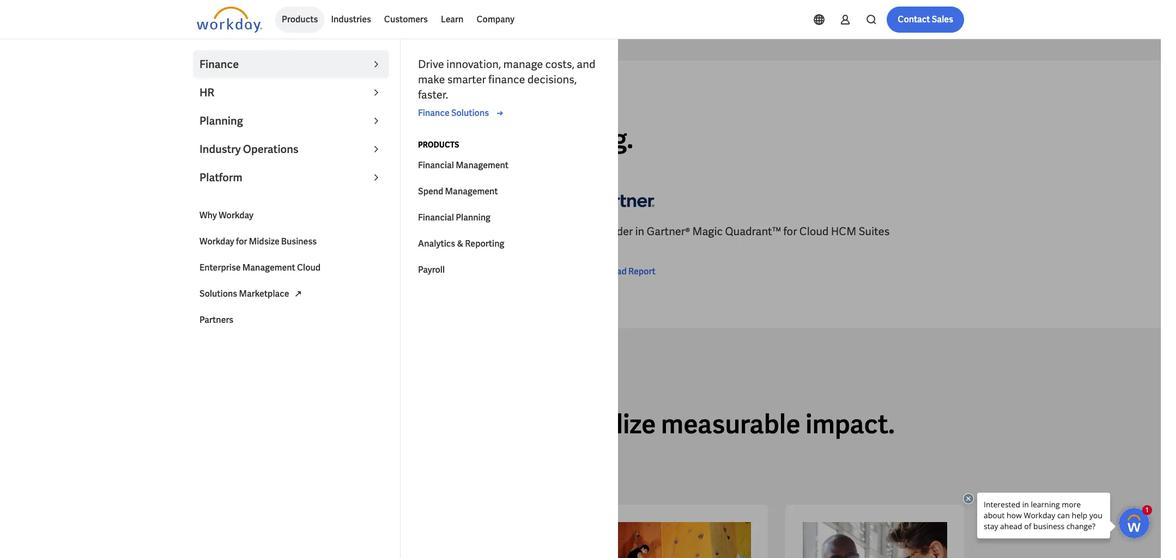 Task type: vqa. For each thing, say whether or not it's contained in the screenshot.
Products dropdown button
yes



Task type: locate. For each thing, give the bounding box(es) containing it.
financial up analytics
[[418, 212, 454, 223]]

read report link for a leader in 2023 gartner® magic quadrant™ for cloud erp for service- centric enterprises
[[197, 281, 263, 294]]

1 vertical spatial planning
[[456, 212, 490, 223]]

1 horizontal spatial magic
[[692, 225, 723, 239]]

contact sales
[[898, 14, 953, 25]]

and up financial management
[[473, 122, 518, 156]]

a inside "a leader in 2023 gartner® magic quadrant™ for cloud erp for service- centric enterprises"
[[197, 225, 204, 239]]

0 horizontal spatial quadrant™
[[359, 225, 415, 239]]

financial management link
[[411, 153, 608, 179]]

1 horizontal spatial read report
[[607, 266, 656, 278]]

management
[[456, 160, 509, 171], [445, 186, 498, 197], [242, 262, 295, 274]]

financial
[[418, 160, 454, 171], [418, 212, 454, 223]]

1 vertical spatial financial
[[418, 212, 454, 223]]

0 horizontal spatial gartner®
[[280, 225, 324, 239]]

1 horizontal spatial quadrant™
[[725, 225, 781, 239]]

planning down what
[[199, 114, 243, 128]]

gartner image for 2023
[[197, 185, 262, 216]]

hr
[[199, 86, 214, 100]]

2 horizontal spatial in
[[635, 225, 644, 239]]

innovation,
[[446, 57, 501, 71]]

finance for finance
[[199, 57, 239, 71]]

finance
[[199, 57, 239, 71], [418, 107, 449, 119]]

opens in a new tab image
[[291, 287, 304, 301]]

management for enterprise
[[242, 262, 295, 274]]

0 horizontal spatial in
[[243, 225, 252, 239]]

company
[[477, 14, 515, 25]]

all
[[421, 408, 449, 442]]

2 gartner image from the left
[[589, 185, 655, 216]]

cloud down financial planning in the top left of the page
[[433, 225, 462, 239]]

finance up the "hr"
[[199, 57, 239, 71]]

2 leader from the left
[[599, 225, 633, 239]]

0 horizontal spatial gartner image
[[197, 185, 262, 216]]

finance inside dropdown button
[[199, 57, 239, 71]]

0 horizontal spatial read report link
[[197, 281, 263, 294]]

costs,
[[545, 57, 574, 71]]

solutions down smarter at the left of page
[[451, 107, 489, 119]]

1 horizontal spatial in
[[300, 122, 322, 156]]

why workday link
[[193, 203, 389, 229]]

0 vertical spatial and
[[577, 57, 595, 71]]

learn
[[441, 14, 464, 25]]

0 horizontal spatial report
[[236, 281, 263, 293]]

in
[[300, 122, 322, 156], [243, 225, 252, 239], [635, 225, 644, 239]]

0 vertical spatial financial
[[418, 160, 454, 171]]

spend management
[[418, 186, 498, 197]]

0 vertical spatial read
[[607, 266, 627, 278]]

1 horizontal spatial leader
[[599, 225, 633, 239]]

1 vertical spatial solutions
[[199, 288, 237, 300]]

1 vertical spatial management
[[445, 186, 498, 197]]

0 vertical spatial read report link
[[589, 266, 656, 279]]

financial for financial planning
[[418, 212, 454, 223]]

0 horizontal spatial leader
[[207, 225, 240, 239]]

suites
[[859, 225, 890, 239]]

a for a leader in gartner® magic quadrant™ for cloud hcm suites
[[589, 225, 597, 239]]

management up spend management
[[456, 160, 509, 171]]

1 horizontal spatial gartner image
[[589, 185, 655, 216]]

1 vertical spatial workday
[[199, 236, 234, 247]]

for left the midsize
[[236, 236, 247, 247]]

industries button
[[324, 7, 378, 33]]

finance down faster.
[[418, 107, 449, 119]]

1 horizontal spatial planning
[[456, 212, 490, 223]]

workday for midsize business
[[199, 236, 317, 247]]

cloud inside "a leader in 2023 gartner® magic quadrant™ for cloud erp for service- centric enterprises"
[[433, 225, 462, 239]]

centric
[[197, 240, 233, 254]]

in for gartner®
[[635, 225, 644, 239]]

financial down products
[[418, 160, 454, 171]]

0 vertical spatial solutions
[[451, 107, 489, 119]]

cloud down business
[[297, 262, 321, 274]]

&
[[457, 238, 463, 250]]

1 gartner image from the left
[[197, 185, 262, 216]]

1 leader from the left
[[207, 225, 240, 239]]

2 quadrant™ from the left
[[725, 225, 781, 239]]

cloud
[[433, 225, 462, 239], [799, 225, 829, 239], [297, 262, 321, 274]]

1 vertical spatial read report
[[214, 281, 263, 293]]

industry operations
[[199, 142, 299, 156]]

2 vertical spatial management
[[242, 262, 295, 274]]

partners link
[[193, 307, 389, 334]]

solutions marketplace
[[199, 288, 289, 300]]

management for spend
[[445, 186, 498, 197]]

1 financial from the top
[[418, 160, 454, 171]]

cloud left hcm
[[799, 225, 829, 239]]

operations
[[243, 142, 299, 156]]

workday right why
[[219, 210, 253, 221]]

1 vertical spatial read
[[214, 281, 234, 293]]

0 horizontal spatial cloud
[[297, 262, 321, 274]]

0 vertical spatial planning
[[199, 114, 243, 128]]

0 horizontal spatial finance
[[199, 57, 239, 71]]

quadrant™
[[359, 225, 415, 239], [725, 225, 781, 239]]

0 horizontal spatial and
[[473, 122, 518, 156]]

planning up erp
[[456, 212, 490, 223]]

products
[[418, 140, 459, 150]]

read report link
[[589, 266, 656, 279], [197, 281, 263, 294]]

0 horizontal spatial magic
[[326, 225, 356, 239]]

workday
[[219, 210, 253, 221], [199, 236, 234, 247]]

0 vertical spatial management
[[456, 160, 509, 171]]

workday up "enterprise"
[[199, 236, 234, 247]]

0 horizontal spatial solutions
[[199, 288, 237, 300]]

quadrant™ inside "a leader in 2023 gartner® magic quadrant™ for cloud erp for service- centric enterprises"
[[359, 225, 415, 239]]

management down financial management
[[445, 186, 498, 197]]

report
[[628, 266, 656, 278], [236, 281, 263, 293]]

financial planning link
[[411, 205, 608, 231]]

business
[[281, 236, 317, 247]]

1 horizontal spatial cloud
[[433, 225, 462, 239]]

industries
[[331, 14, 371, 25]]

make
[[418, 72, 445, 87]]

financial planning
[[418, 212, 490, 223]]

learn all the successes life time fitness achieved with workday. image
[[607, 523, 751, 559]]

1 vertical spatial finance
[[418, 107, 449, 119]]

and
[[577, 57, 595, 71], [473, 122, 518, 156]]

spend management link
[[411, 179, 608, 205]]

1 horizontal spatial read report link
[[589, 266, 656, 279]]

sales
[[932, 14, 953, 25]]

gartner image for gartner®
[[589, 185, 655, 216]]

solutions down "enterprise"
[[199, 288, 237, 300]]

for left hcm
[[783, 225, 797, 239]]

magic
[[326, 225, 356, 239], [692, 225, 723, 239]]

1 vertical spatial and
[[473, 122, 518, 156]]

0 vertical spatial report
[[628, 266, 656, 278]]

analytics & reporting link
[[411, 231, 608, 257]]

analytics & reporting
[[418, 238, 504, 250]]

a leader in 2023 gartner® magic quadrant™ for cloud erp for service- centric enterprises
[[197, 225, 543, 254]]

hr,
[[426, 122, 468, 156]]

products
[[282, 14, 318, 25]]

leader inside "a leader in 2023 gartner® magic quadrant™ for cloud erp for service- centric enterprises"
[[207, 225, 240, 239]]

1 horizontal spatial finance
[[418, 107, 449, 119]]

read report link for a leader in gartner® magic quadrant™ for cloud hcm suites
[[589, 266, 656, 279]]

planning
[[199, 114, 243, 128], [456, 212, 490, 223]]

1 horizontal spatial gartner®
[[647, 225, 690, 239]]

0 vertical spatial finance
[[199, 57, 239, 71]]

1 quadrant™ from the left
[[359, 225, 415, 239]]

leader
[[207, 225, 240, 239], [599, 225, 633, 239]]

hcm
[[831, 225, 856, 239]]

management down 'enterprises'
[[242, 262, 295, 274]]

across
[[337, 408, 416, 442]]

impact.
[[806, 408, 895, 442]]

1 horizontal spatial solutions
[[451, 107, 489, 119]]

0 horizontal spatial planning
[[199, 114, 243, 128]]

management for financial
[[456, 160, 509, 171]]

1 magic from the left
[[326, 225, 356, 239]]

and inside the drive innovation, manage costs, and make smarter finance decisions, faster.
[[577, 57, 595, 71]]

measurable
[[661, 408, 800, 442]]

financial for financial management
[[418, 160, 454, 171]]

1 horizontal spatial report
[[628, 266, 656, 278]]

customers button
[[378, 7, 434, 33]]

1 vertical spatial read report link
[[197, 281, 263, 294]]

a
[[197, 122, 215, 156], [197, 225, 204, 239], [589, 225, 597, 239]]

for
[[417, 225, 431, 239], [487, 225, 500, 239], [783, 225, 797, 239], [236, 236, 247, 247]]

read
[[607, 266, 627, 278], [214, 281, 234, 293]]

a leader in gartner® magic quadrant™ for cloud hcm suites
[[589, 225, 890, 239]]

payroll link
[[411, 257, 608, 283]]

financial management
[[418, 160, 509, 171]]

realize
[[578, 408, 656, 442]]

in inside "a leader in 2023 gartner® magic quadrant™ for cloud erp for service- centric enterprises"
[[243, 225, 252, 239]]

read report
[[607, 266, 656, 278], [214, 281, 263, 293]]

faster.
[[418, 88, 448, 102]]

1 gartner® from the left
[[280, 225, 324, 239]]

1 horizontal spatial and
[[577, 57, 595, 71]]

industries
[[454, 408, 573, 442]]

finance solutions
[[418, 107, 489, 119]]

gartner image
[[197, 185, 262, 216], [589, 185, 655, 216]]

and right costs,
[[577, 57, 595, 71]]

2 financial from the top
[[418, 212, 454, 223]]

learn button
[[434, 7, 470, 33]]



Task type: describe. For each thing, give the bounding box(es) containing it.
analysts
[[221, 96, 259, 106]]

2 magic from the left
[[692, 225, 723, 239]]

a leader in finance, hr, and planning.
[[197, 122, 633, 156]]

products button
[[275, 7, 324, 33]]

planning button
[[193, 107, 389, 135]]

partners
[[199, 314, 233, 326]]

company button
[[470, 7, 521, 33]]

why
[[199, 210, 217, 221]]

a for a leader in 2023 gartner® magic quadrant™ for cloud erp for service- centric enterprises
[[197, 225, 204, 239]]

workday for midsize business link
[[193, 229, 389, 255]]

1 horizontal spatial read
[[607, 266, 627, 278]]

magic inside "a leader in 2023 gartner® magic quadrant™ for cloud erp for service- centric enterprises"
[[326, 225, 356, 239]]

contact
[[898, 14, 930, 25]]

2 gartner® from the left
[[647, 225, 690, 239]]

platform button
[[193, 164, 389, 192]]

companies across all industries realize measurable impact.
[[197, 408, 895, 442]]

industry
[[199, 142, 241, 156]]

leader
[[220, 122, 295, 156]]

1 vertical spatial report
[[236, 281, 263, 293]]

finance button
[[193, 50, 389, 78]]

0 vertical spatial workday
[[219, 210, 253, 221]]

spend
[[418, 186, 443, 197]]

analytics
[[418, 238, 455, 250]]

in for finance,
[[300, 122, 322, 156]]

companies
[[197, 408, 331, 442]]

manage
[[503, 57, 543, 71]]

2 horizontal spatial cloud
[[799, 225, 829, 239]]

service-
[[503, 225, 543, 239]]

0 vertical spatial read report
[[607, 266, 656, 278]]

finance,
[[327, 122, 421, 156]]

0 horizontal spatial read
[[214, 281, 234, 293]]

for down financial planning in the top left of the page
[[417, 225, 431, 239]]

enterprise management cloud link
[[193, 255, 389, 281]]

drive innovation, manage costs, and make smarter finance decisions, faster.
[[418, 57, 595, 102]]

hr button
[[193, 78, 389, 107]]

bdo canada image
[[803, 523, 947, 559]]

2023
[[254, 225, 278, 239]]

midsize
[[249, 236, 279, 247]]

what
[[197, 96, 219, 106]]

enterprise
[[199, 262, 241, 274]]

payroll
[[418, 264, 445, 276]]

enterprises
[[236, 240, 292, 254]]

solutions marketplace link
[[193, 281, 389, 307]]

smarter
[[447, 72, 486, 87]]

industry operations button
[[193, 135, 389, 164]]

say
[[261, 96, 275, 106]]

enterprise management cloud
[[199, 262, 321, 274]]

finance
[[488, 72, 525, 87]]

customers
[[384, 14, 428, 25]]

finance solutions link
[[418, 107, 506, 120]]

a for a leader in finance, hr, and planning.
[[197, 122, 215, 156]]

gartner® inside "a leader in 2023 gartner® magic quadrant™ for cloud erp for service- centric enterprises"
[[280, 225, 324, 239]]

in for 2023
[[243, 225, 252, 239]]

drive
[[418, 57, 444, 71]]

0 horizontal spatial read report
[[214, 281, 263, 293]]

marketplace
[[239, 288, 289, 300]]

contact sales link
[[887, 7, 964, 33]]

platform
[[199, 171, 242, 185]]

decisions,
[[527, 72, 577, 87]]

what analysts say
[[197, 96, 275, 106]]

finance for finance solutions
[[418, 107, 449, 119]]

why workday
[[199, 210, 253, 221]]

leader for a leader in gartner® magic quadrant™ for cloud hcm suites
[[599, 225, 633, 239]]

leader for a leader in 2023 gartner® magic quadrant™ for cloud erp for service- centric enterprises
[[207, 225, 240, 239]]

reporting
[[465, 238, 504, 250]]

planning inside dropdown button
[[199, 114, 243, 128]]

planning.
[[523, 122, 633, 156]]

go to the homepage image
[[197, 7, 262, 33]]

erp
[[464, 225, 484, 239]]

for right erp
[[487, 225, 500, 239]]



